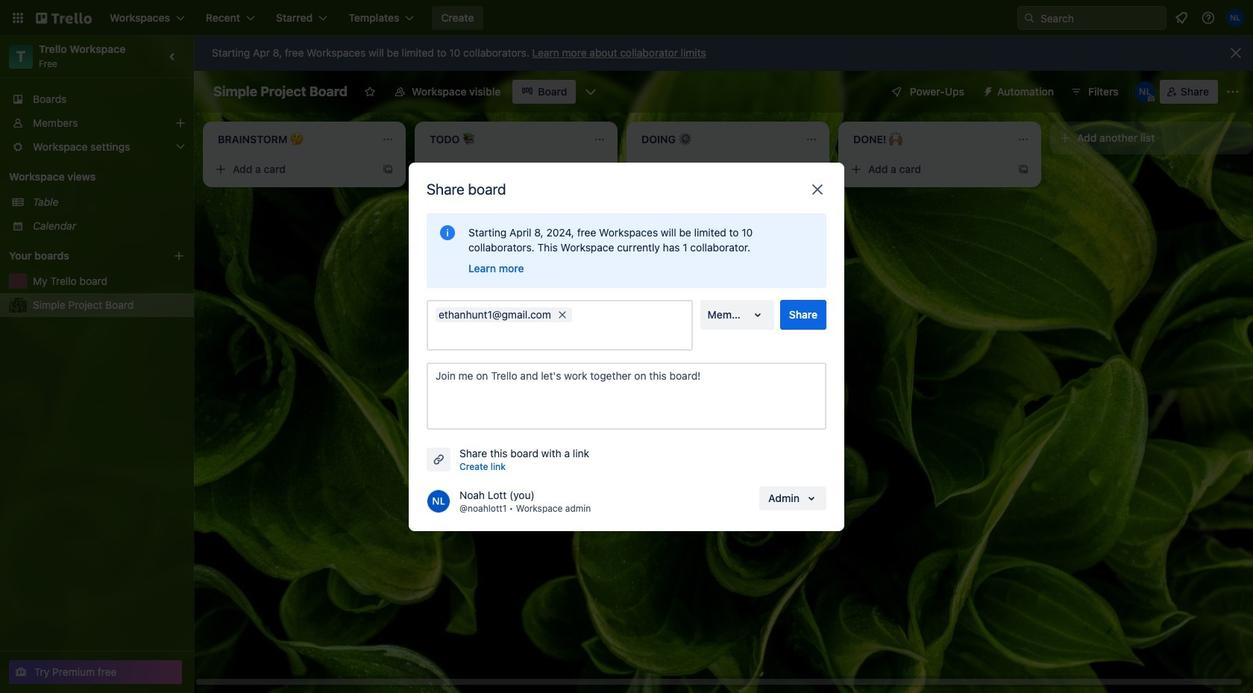 Task type: locate. For each thing, give the bounding box(es) containing it.
2 horizontal spatial noah lott (noahlott1) image
[[1227, 9, 1245, 27]]

Join me on Trello and let's work together on this board! text field
[[427, 362, 827, 430]]

Search field
[[1036, 7, 1166, 28]]

switch to… image
[[10, 10, 25, 25]]

None text field
[[436, 325, 690, 346]]

2 vertical spatial noah lott (noahlott1) image
[[427, 489, 451, 513]]

3 create from template… image from the left
[[806, 163, 818, 175]]

1 horizontal spatial noah lott (noahlott1) image
[[1135, 81, 1156, 102]]

1 vertical spatial noah lott (noahlott1) image
[[1135, 81, 1156, 102]]

1 create from template… image from the left
[[382, 163, 394, 175]]

noah lott (noahlott1) image inside primary element
[[1227, 9, 1245, 27]]

add board image
[[173, 250, 185, 262]]

search image
[[1024, 12, 1036, 24]]

your boards with 2 items element
[[9, 247, 151, 265]]

noah lott (noahlott1) image
[[1227, 9, 1245, 27], [1135, 81, 1156, 102], [427, 489, 451, 513]]

0 vertical spatial noah lott (noahlott1) image
[[1227, 9, 1245, 27]]

create from template… image
[[382, 163, 394, 175], [594, 163, 606, 175], [806, 163, 818, 175], [1018, 163, 1030, 175]]



Task type: vqa. For each thing, say whether or not it's contained in the screenshot.
50,000 +
no



Task type: describe. For each thing, give the bounding box(es) containing it.
Board name text field
[[206, 80, 355, 104]]

2 create from template… image from the left
[[594, 163, 606, 175]]

star or unstar board image
[[364, 86, 376, 98]]

customize views image
[[584, 84, 599, 99]]

0 horizontal spatial noah lott (noahlott1) image
[[427, 489, 451, 513]]

open information menu image
[[1202, 10, 1216, 25]]

primary element
[[0, 0, 1254, 36]]

sm image
[[977, 80, 998, 101]]

back to home image
[[36, 6, 92, 30]]

0 notifications image
[[1173, 9, 1191, 27]]

show menu image
[[1226, 84, 1241, 99]]

4 create from template… image from the left
[[1018, 163, 1030, 175]]

close image
[[809, 180, 827, 198]]



